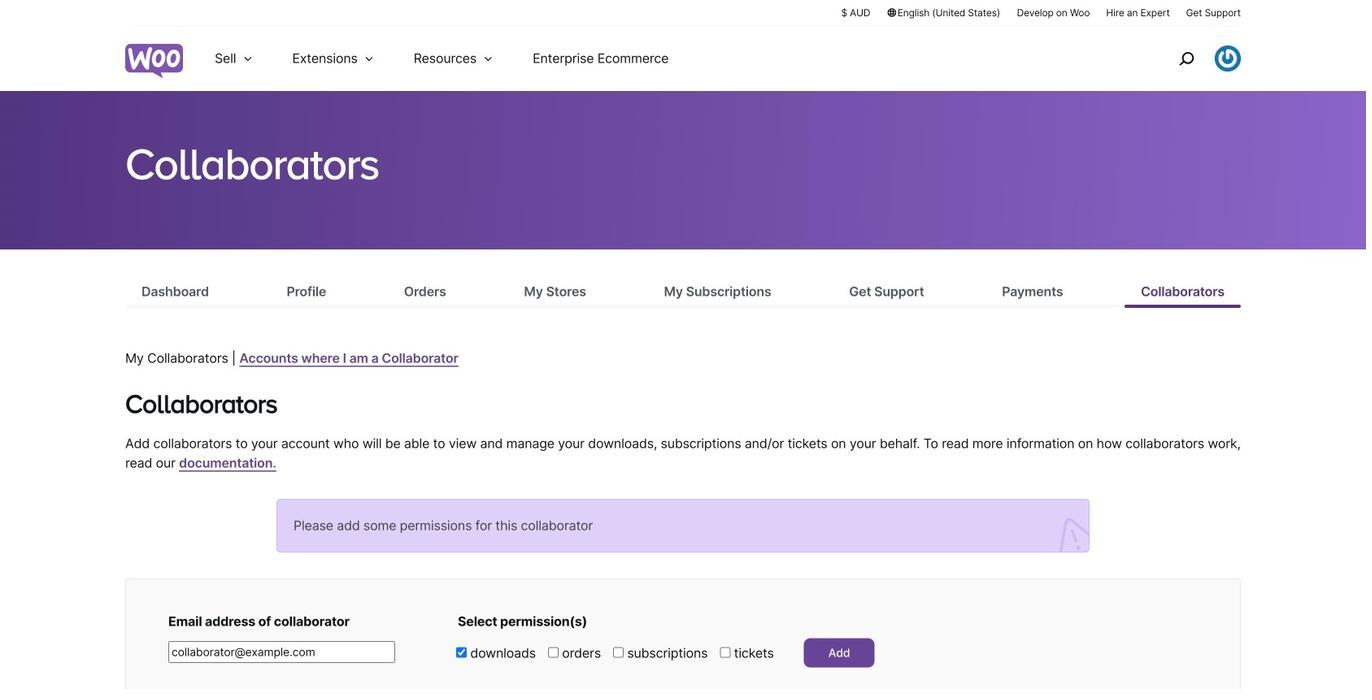Task type: vqa. For each thing, say whether or not it's contained in the screenshot.
service navigation menu element
yes



Task type: describe. For each thing, give the bounding box(es) containing it.
open account menu image
[[1215, 46, 1241, 72]]

service navigation menu element
[[1144, 32, 1241, 85]]



Task type: locate. For each thing, give the bounding box(es) containing it.
None checkbox
[[613, 648, 624, 658]]

None checkbox
[[456, 648, 467, 658], [548, 648, 559, 658], [720, 648, 730, 658], [456, 648, 467, 658], [548, 648, 559, 658], [720, 648, 730, 658]]

search image
[[1173, 46, 1199, 72]]



